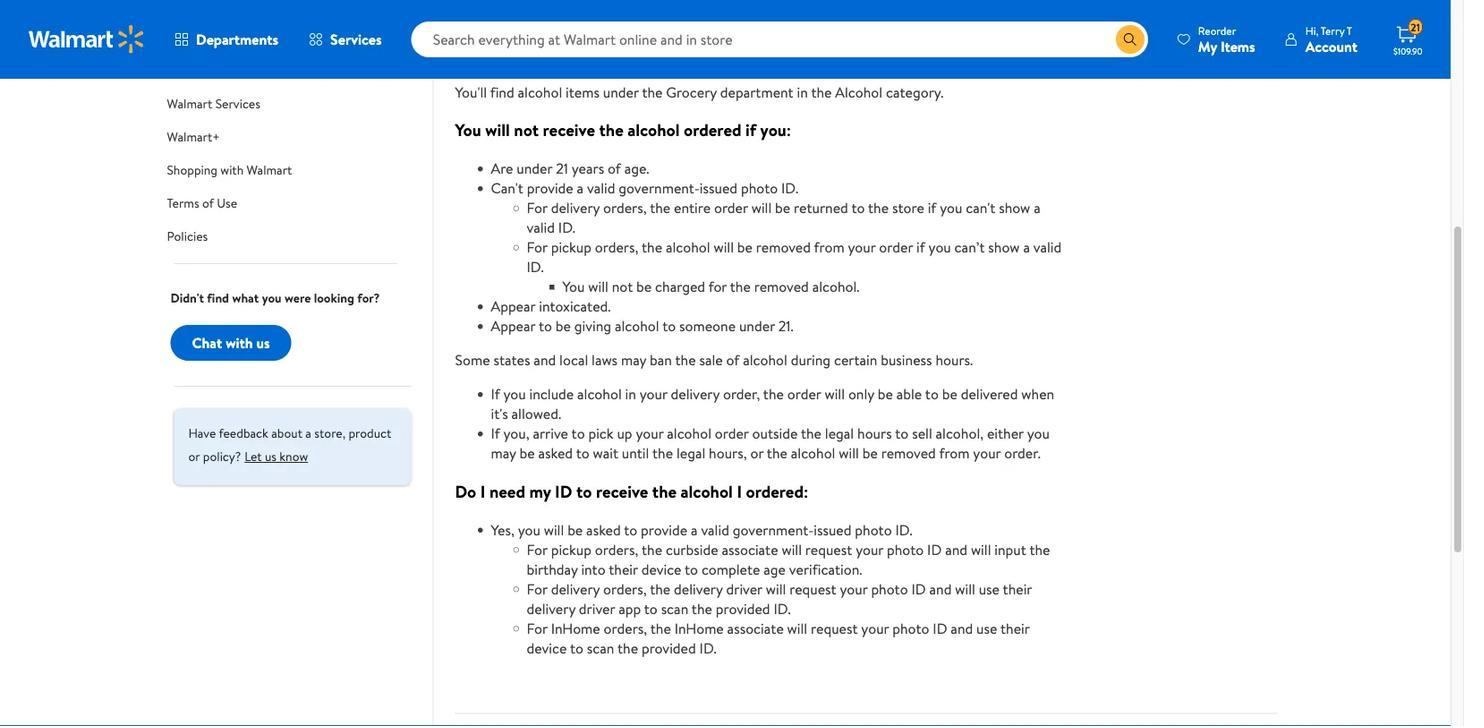 Task type: describe. For each thing, give the bounding box(es) containing it.
0 vertical spatial use
[[979, 579, 1000, 599]]

1 horizontal spatial provided
[[716, 599, 771, 619]]

you left can't
[[929, 238, 952, 257]]

about
[[272, 425, 303, 442]]

if you include alcohol in your delivery order, the order will only be able to be delivered when it's allowed. if you, arrive to pick up your alcohol order outside the legal hours to sell alcohol, either you may be asked to wait until the legal hours, or the alcohol will be removed from your order.
[[491, 385, 1055, 463]]

you left the 'can't'
[[940, 198, 963, 218]]

may inside the if you include alcohol in your delivery order, the order will only be able to be delivered when it's allowed. if you, arrive to pick up your alcohol order outside the legal hours to sell alcohol, either you may be asked to wait until the legal hours, or the alcohol will be removed from your order.
[[491, 444, 516, 463]]

to left the pick
[[572, 424, 585, 444]]

items
[[1221, 36, 1256, 56]]

0 vertical spatial if
[[746, 119, 757, 142]]

orders, down do i need my id to receive the alcohol i ordered:
[[595, 540, 639, 560]]

1 vertical spatial associate
[[728, 619, 784, 638]]

you:
[[761, 119, 792, 142]]

0 vertical spatial associate
[[722, 540, 779, 560]]

order down 'order,'
[[715, 424, 749, 444]]

alcohol down laws
[[578, 385, 622, 404]]

2 appear from the top
[[491, 316, 536, 336]]

orders, up intoxicated.
[[595, 238, 639, 257]]

during
[[791, 351, 831, 370]]

it's
[[491, 404, 508, 424]]

years
[[572, 159, 605, 179]]

you'll find alcohol items under the grocery department in the alcohol category.
[[455, 82, 944, 102]]

pick
[[589, 424, 614, 444]]

valid inside 'yes, you will be asked to provide a valid government-issued photo id. for pickup orders, the curbside associate will request your photo id and will input the birthday into their device to complete age verification. for delivery orders, the delivery driver will request your photo id and will use their delivery driver app to scan the provided id. for inhome orders, the inhome associate will request your photo id and use their device to scan the provided id.'
[[701, 520, 730, 540]]

chat with us button
[[171, 325, 292, 361]]

4 for from the top
[[527, 579, 548, 599]]

0 horizontal spatial services
[[216, 95, 260, 112]]

alcohol left items at the left of the page
[[518, 82, 563, 102]]

laws
[[592, 351, 618, 370]]

provide inside 'yes, you will be asked to provide a valid government-issued photo id. for pickup orders, the curbside associate will request your photo id and will input the birthday into their device to complete age verification. for delivery orders, the delivery driver will request your photo id and will use their delivery driver app to scan the provided id. for inhome orders, the inhome associate will request your photo id and use their device to scan the provided id.'
[[641, 520, 688, 540]]

feedback
[[219, 425, 269, 442]]

returns & refunds
[[167, 62, 268, 79]]

valid right can't
[[1034, 238, 1062, 257]]

government- inside "are under 21 years of age. can't provide a valid government-issued photo id. for delivery orders, the entire order will be returned to the store if you can't show a valid id. for pickup orders, the alcohol will be removed from your order if you can't show a valid id. you will not be charged for the removed alcohol. appear intoxicated. appear to be giving alcohol to someone under 21."
[[619, 179, 700, 198]]

hi,
[[1306, 23, 1319, 38]]

your inside "are under 21 years of age. can't provide a valid government-issued photo id. for delivery orders, the entire order will be returned to the store if you can't show a valid id. for pickup orders, the alcohol will be removed from your order if you can't show a valid id. you will not be charged for the removed alcohol. appear intoxicated. appear to be giving alcohol to someone under 21."
[[848, 238, 876, 257]]

product
[[349, 425, 392, 442]]

1 vertical spatial show
[[989, 238, 1020, 257]]

can't
[[966, 198, 996, 218]]

to right returned on the right top of page
[[852, 198, 865, 218]]

& for account
[[216, 29, 224, 46]]

arrive
[[533, 424, 569, 444]]

0 vertical spatial scan
[[661, 599, 689, 619]]

terms of use
[[167, 194, 237, 212]]

birthday
[[527, 560, 578, 579]]

store,
[[315, 425, 346, 442]]

someone
[[680, 316, 736, 336]]

have
[[188, 425, 216, 442]]

of inside "are under 21 years of age. can't provide a valid government-issued photo id. for delivery orders, the entire order will be returned to the store if you can't show a valid id. for pickup orders, the alcohol will be removed from your order if you can't show a valid id. you will not be charged for the removed alcohol. appear intoxicated. appear to be giving alcohol to someone under 21."
[[608, 159, 621, 179]]

a right can't
[[1024, 238, 1031, 257]]

1 horizontal spatial in
[[797, 82, 808, 102]]

you left were
[[262, 290, 282, 307]]

orders, down age.
[[604, 198, 647, 218]]

let
[[245, 448, 262, 466]]

& for returns
[[212, 62, 221, 79]]

use
[[217, 194, 237, 212]]

for?
[[357, 290, 380, 307]]

ordered
[[684, 119, 742, 142]]

1 vertical spatial receive
[[596, 480, 649, 503]]

valid up intoxicated.
[[527, 218, 555, 238]]

alcohol.
[[813, 277, 860, 297]]

0 horizontal spatial legal
[[677, 444, 706, 463]]

0 vertical spatial removed
[[757, 238, 811, 257]]

a inside 'yes, you will be asked to provide a valid government-issued photo id. for pickup orders, the curbside associate will request your photo id and will input the birthday into their device to complete age verification. for delivery orders, the delivery driver will request your photo id and will use their delivery driver app to scan the provided id. for inhome orders, the inhome associate will request your photo id and use their device to scan the provided id.'
[[691, 520, 698, 540]]

some states and local laws may ban the sale of alcohol during certain business hours.
[[455, 351, 974, 370]]

2 horizontal spatial if
[[928, 198, 937, 218]]

curbside
[[666, 540, 719, 560]]

certain
[[835, 351, 878, 370]]

terms of use link
[[153, 187, 419, 220]]

do i need my id to receive the alcohol i ordered:
[[455, 480, 809, 503]]

or inside the if you include alcohol in your delivery order, the order will only be able to be delivered when it's allowed. if you, arrive to pick up your alcohol order outside the legal hours to sell alcohol, either you may be asked to wait until the legal hours, or the alcohol will be removed from your order.
[[751, 444, 764, 463]]

local
[[560, 351, 589, 370]]

walmart services
[[167, 95, 260, 112]]

orders
[[497, 43, 532, 61]]

Walmart Site-Wide search field
[[412, 21, 1149, 57]]

when
[[1022, 385, 1055, 404]]

age
[[764, 560, 786, 579]]

removed inside the if you include alcohol in your delivery order, the order will only be able to be delivered when it's allowed. if you, arrive to pick up your alcohol order outside the legal hours to sell alcohol, either you may be asked to wait until the legal hours, or the alcohol will be removed from your order.
[[882, 444, 936, 463]]

giving
[[575, 316, 612, 336]]

ordered:
[[746, 480, 809, 503]]

hours,
[[709, 444, 747, 463]]

refunds
[[224, 62, 268, 79]]

let us know link
[[245, 443, 308, 471]]

t
[[1348, 23, 1353, 38]]

0 vertical spatial walmart
[[167, 95, 213, 112]]

walmart services link
[[153, 87, 419, 120]]

you'll
[[455, 82, 487, 102]]

grocery
[[666, 82, 717, 102]]

0 horizontal spatial provided
[[642, 638, 696, 658]]

alcohol right until
[[667, 424, 712, 444]]

0 vertical spatial show
[[999, 198, 1031, 218]]

verification.
[[790, 560, 863, 579]]

0 horizontal spatial driver
[[579, 599, 615, 619]]

you right the either
[[1028, 424, 1050, 444]]

be inside 'yes, you will be asked to provide a valid government-issued photo id. for pickup orders, the curbside associate will request your photo id and will input the birthday into their device to complete age verification. for delivery orders, the delivery driver will request your photo id and will use their delivery driver app to scan the provided id. for inhome orders, the inhome associate will request your photo id and use their device to scan the provided id.'
[[568, 520, 583, 540]]

2 vertical spatial if
[[917, 238, 926, 257]]

until
[[622, 444, 650, 463]]

to up ban
[[663, 316, 676, 336]]

2 if from the top
[[491, 424, 500, 444]]

alcohol up ordered:
[[791, 444, 836, 463]]

allowed.
[[512, 404, 562, 424]]

Search search field
[[412, 21, 1149, 57]]

provide inside "are under 21 years of age. can't provide a valid government-issued photo id. for delivery orders, the entire order will be returned to the store if you can't show a valid id. for pickup orders, the alcohol will be removed from your order if you can't show a valid id. you will not be charged for the removed alcohol. appear intoxicated. appear to be giving alcohol to someone under 21."
[[527, 179, 574, 198]]

1 vertical spatial request
[[790, 579, 837, 599]]

payments
[[227, 29, 280, 46]]

to left the complete
[[685, 560, 699, 579]]

0 vertical spatial not
[[514, 119, 539, 142]]

or inside have feedback about a store, product or policy?
[[188, 448, 200, 466]]

search icon image
[[1124, 32, 1138, 47]]

app
[[619, 599, 641, 619]]

include
[[530, 385, 574, 404]]

1 inhome from the left
[[551, 619, 601, 638]]

can't
[[955, 238, 985, 257]]

alcohol down 21.
[[743, 351, 788, 370]]

sale
[[700, 351, 723, 370]]

0 vertical spatial may
[[621, 351, 647, 370]]

order down "store"
[[880, 238, 914, 257]]

intoxicated.
[[539, 297, 611, 316]]

returns & refunds link
[[153, 54, 419, 87]]

to right app
[[645, 599, 658, 619]]

you down states
[[504, 385, 526, 404]]

states
[[494, 351, 531, 370]]

your orders link
[[455, 36, 546, 68]]

1 horizontal spatial driver
[[727, 579, 763, 599]]

ban
[[650, 351, 672, 370]]

a inside have feedback about a store, product or policy?
[[306, 425, 312, 442]]

delivery left app
[[551, 579, 600, 599]]

to down 'into'
[[570, 638, 584, 658]]

shopping
[[167, 161, 218, 179]]

hours.
[[936, 351, 974, 370]]

chat with us
[[192, 333, 270, 353]]

issued inside 'yes, you will be asked to provide a valid government-issued photo id. for pickup orders, the curbside associate will request your photo id and will input the birthday into their device to complete age verification. for delivery orders, the delivery driver will request your photo id and will use their delivery driver app to scan the provided id. for inhome orders, the inhome associate will request your photo id and use their device to scan the provided id.'
[[814, 520, 852, 540]]

2 i from the left
[[737, 480, 742, 503]]

looking
[[314, 290, 354, 307]]

not inside "are under 21 years of age. can't provide a valid government-issued photo id. for delivery orders, the entire order will be returned to the store if you can't show a valid id. for pickup orders, the alcohol will be removed from your order if you can't show a valid id. you will not be charged for the removed alcohol. appear intoxicated. appear to be giving alcohol to someone under 21."
[[612, 277, 633, 297]]

order.
[[1005, 444, 1041, 463]]

departments
[[196, 30, 279, 49]]

pickup inside "are under 21 years of age. can't provide a valid government-issued photo id. for delivery orders, the entire order will be returned to the store if you can't show a valid id. for pickup orders, the alcohol will be removed from your order if you can't show a valid id. you will not be charged for the removed alcohol. appear intoxicated. appear to be giving alcohol to someone under 21."
[[551, 238, 592, 257]]

input
[[995, 540, 1027, 560]]

to down do i need my id to receive the alcohol i ordered:
[[624, 520, 638, 540]]

yes, you will be asked to provide a valid government-issued photo id. for pickup orders, the curbside associate will request your photo id and will input the birthday into their device to complete age verification. for delivery orders, the delivery driver will request your photo id and will use their delivery driver app to scan the provided id. for inhome orders, the inhome associate will request your photo id and use their device to scan the provided id.
[[491, 520, 1051, 658]]

account & payments
[[167, 29, 280, 46]]

wait
[[593, 444, 619, 463]]

to left wait
[[576, 444, 590, 463]]

returns
[[167, 62, 209, 79]]

with for chat
[[226, 333, 253, 353]]

up
[[617, 424, 633, 444]]

photo inside "are under 21 years of age. can't provide a valid government-issued photo id. for delivery orders, the entire order will be returned to the store if you can't show a valid id. for pickup orders, the alcohol will be removed from your order if you can't show a valid id. you will not be charged for the removed alcohol. appear intoxicated. appear to be giving alcohol to someone under 21."
[[741, 179, 778, 198]]

asked inside 'yes, you will be asked to provide a valid government-issued photo id. for pickup orders, the curbside associate will request your photo id and will input the birthday into their device to complete age verification. for delivery orders, the delivery driver will request your photo id and will use their delivery driver app to scan the provided id. for inhome orders, the inhome associate will request your photo id and use their device to scan the provided id.'
[[587, 520, 621, 540]]

didn't
[[171, 290, 204, 307]]

alcohol down hours,
[[681, 480, 733, 503]]

delivery inside "are under 21 years of age. can't provide a valid government-issued photo id. for delivery orders, the entire order will be returned to the store if you can't show a valid id. for pickup orders, the alcohol will be removed from your order if you can't show a valid id. you will not be charged for the removed alcohol. appear intoxicated. appear to be giving alcohol to someone under 21."
[[551, 198, 600, 218]]

find for you'll
[[490, 82, 515, 102]]



Task type: vqa. For each thing, say whether or not it's contained in the screenshot.
Business
yes



Task type: locate. For each thing, give the bounding box(es) containing it.
1 vertical spatial asked
[[587, 520, 621, 540]]

you,
[[504, 424, 530, 444]]

from inside "are under 21 years of age. can't provide a valid government-issued photo id. for delivery orders, the entire order will be returned to the store if you can't show a valid id. for pickup orders, the alcohol will be removed from your order if you can't show a valid id. you will not be charged for the removed alcohol. appear intoxicated. appear to be giving alcohol to someone under 21."
[[814, 238, 845, 257]]

1 if from the top
[[491, 385, 500, 404]]

are under 21 years of age. can't provide a valid government-issued photo id. for delivery orders, the entire order will be returned to the store if you can't show a valid id. for pickup orders, the alcohol will be removed from your order if you can't show a valid id. you will not be charged for the removed alcohol. appear intoxicated. appear to be giving alcohol to someone under 21.
[[491, 159, 1062, 336]]

hours
[[858, 424, 892, 444]]

asked
[[539, 444, 573, 463], [587, 520, 621, 540]]

terms
[[167, 194, 199, 212]]

find
[[490, 82, 515, 102], [207, 290, 229, 307]]

let us know button
[[245, 443, 308, 471]]

21 inside "are under 21 years of age. can't provide a valid government-issued photo id. for delivery orders, the entire order will be returned to the store if you can't show a valid id. for pickup orders, the alcohol will be removed from your order if you can't show a valid id. you will not be charged for the removed alcohol. appear intoxicated. appear to be giving alcohol to someone under 21."
[[556, 159, 569, 179]]

walmart down "returns"
[[167, 95, 213, 112]]

0 vertical spatial 21
[[1411, 19, 1421, 35]]

1 horizontal spatial scan
[[661, 599, 689, 619]]

account
[[167, 29, 213, 46], [1306, 36, 1358, 56]]

driver left age
[[727, 579, 763, 599]]

2 vertical spatial of
[[727, 351, 740, 370]]

scan
[[661, 599, 689, 619], [587, 638, 615, 658]]

have feedback about a store, product or policy?
[[188, 425, 392, 466]]

my
[[1199, 36, 1218, 56]]

1 horizontal spatial if
[[917, 238, 926, 257]]

alcohol up age.
[[628, 119, 680, 142]]

delivery down years
[[551, 198, 600, 218]]

if right "store"
[[928, 198, 937, 218]]

0 horizontal spatial if
[[746, 119, 757, 142]]

a right the 'can't'
[[1034, 198, 1041, 218]]

legal left hours
[[825, 424, 854, 444]]

be
[[776, 198, 791, 218], [738, 238, 753, 257], [637, 277, 652, 297], [556, 316, 571, 336], [878, 385, 894, 404], [943, 385, 958, 404], [520, 444, 535, 463], [863, 444, 878, 463], [568, 520, 583, 540]]

1 horizontal spatial provide
[[641, 520, 688, 540]]

find left what
[[207, 290, 229, 307]]

1 vertical spatial use
[[977, 619, 998, 638]]

request
[[806, 540, 853, 560], [790, 579, 837, 599], [811, 619, 858, 638]]

21 left years
[[556, 159, 569, 179]]

1 vertical spatial &
[[212, 62, 221, 79]]

to left giving
[[539, 316, 552, 336]]

0 vertical spatial receive
[[543, 119, 596, 142]]

walmart image
[[29, 25, 145, 54]]

account left the $109.90
[[1306, 36, 1358, 56]]

1 i from the left
[[481, 480, 486, 503]]

2 vertical spatial removed
[[882, 444, 936, 463]]

inhome down the complete
[[675, 619, 724, 638]]

21.
[[779, 316, 794, 336]]

into
[[581, 560, 606, 579]]

0 horizontal spatial you
[[455, 119, 482, 142]]

delivery down curbside
[[674, 579, 723, 599]]

1 horizontal spatial issued
[[814, 520, 852, 540]]

age.
[[625, 159, 650, 179]]

of right sale
[[727, 351, 740, 370]]

2 vertical spatial under
[[740, 316, 775, 336]]

0 horizontal spatial scan
[[587, 638, 615, 658]]

legal left hours,
[[677, 444, 706, 463]]

1 vertical spatial you
[[563, 277, 585, 297]]

0 horizontal spatial inhome
[[551, 619, 601, 638]]

0 horizontal spatial provide
[[527, 179, 574, 198]]

store
[[893, 198, 925, 218]]

1 pickup from the top
[[551, 238, 592, 257]]

with right chat
[[226, 333, 253, 353]]

1 horizontal spatial walmart
[[247, 161, 292, 179]]

21 up the $109.90
[[1411, 19, 1421, 35]]

in inside the if you include alcohol in your delivery order, the order will only be able to be delivered when it's allowed. if you, arrive to pick up your alcohol order outside the legal hours to sell alcohol, either you may be asked to wait until the legal hours, or the alcohol will be removed from your order.
[[626, 385, 637, 404]]

policy?
[[203, 448, 241, 466]]

walmart down walmart+ "link"
[[247, 161, 292, 179]]

pickup inside 'yes, you will be asked to provide a valid government-issued photo id. for pickup orders, the curbside associate will request your photo id and will input the birthday into their device to complete age verification. for delivery orders, the delivery driver will request your photo id and will use their delivery driver app to scan the provided id. for inhome orders, the inhome associate will request your photo id and use their device to scan the provided id.'
[[551, 540, 592, 560]]

provide down do i need my id to receive the alcohol i ordered:
[[641, 520, 688, 540]]

or
[[751, 444, 764, 463], [188, 448, 200, 466]]

reorder my items
[[1199, 23, 1256, 56]]

0 vertical spatial in
[[797, 82, 808, 102]]

for right yes,
[[527, 540, 548, 560]]

you inside "are under 21 years of age. can't provide a valid government-issued photo id. for delivery orders, the entire order will be returned to the store if you can't show a valid id. for pickup orders, the alcohol will be removed from your order if you can't show a valid id. you will not be charged for the removed alcohol. appear intoxicated. appear to be giving alcohol to someone under 21."
[[563, 277, 585, 297]]

1 horizontal spatial find
[[490, 82, 515, 102]]

1 horizontal spatial account
[[1306, 36, 1358, 56]]

able
[[897, 385, 923, 404]]

with for shopping
[[221, 161, 244, 179]]

show
[[999, 198, 1031, 218], [989, 238, 1020, 257]]

for right the can't
[[527, 198, 548, 218]]

1 vertical spatial under
[[517, 159, 553, 179]]

0 vertical spatial us
[[257, 333, 270, 353]]

or down have
[[188, 448, 200, 466]]

under right items at the left of the page
[[603, 82, 639, 102]]

issued down ordered in the top of the page
[[700, 179, 738, 198]]

1 horizontal spatial from
[[940, 444, 970, 463]]

alcohol down "entire"
[[666, 238, 711, 257]]

associate right curbside
[[722, 540, 779, 560]]

shopping with walmart link
[[153, 154, 419, 187]]

1 horizontal spatial under
[[603, 82, 639, 102]]

alcohol,
[[936, 424, 984, 444]]

from
[[814, 238, 845, 257], [940, 444, 970, 463]]

0 horizontal spatial find
[[207, 290, 229, 307]]

driver left app
[[579, 599, 615, 619]]

need
[[490, 480, 526, 503]]

device down birthday
[[527, 638, 567, 658]]

in right the department
[[797, 82, 808, 102]]

id
[[555, 480, 573, 503], [928, 540, 942, 560], [912, 579, 926, 599], [933, 619, 948, 638]]

1 appear from the top
[[491, 297, 536, 316]]

photo
[[741, 179, 778, 198], [855, 520, 892, 540], [887, 540, 924, 560], [872, 579, 909, 599], [893, 619, 930, 638]]

if down "store"
[[917, 238, 926, 257]]

0 vertical spatial issued
[[700, 179, 738, 198]]

for up intoxicated.
[[527, 238, 548, 257]]

services button
[[294, 18, 397, 61]]

of left use
[[202, 194, 214, 212]]

0 vertical spatial request
[[806, 540, 853, 560]]

government- inside 'yes, you will be asked to provide a valid government-issued photo id. for pickup orders, the curbside associate will request your photo id and will input the birthday into their device to complete age verification. for delivery orders, the delivery driver will request your photo id and will use their delivery driver app to scan the provided id. for inhome orders, the inhome associate will request your photo id and use their device to scan the provided id.'
[[733, 520, 814, 540]]

from up alcohol.
[[814, 238, 845, 257]]

0 vertical spatial device
[[642, 560, 682, 579]]

3 for from the top
[[527, 540, 548, 560]]

1 vertical spatial from
[[940, 444, 970, 463]]

1 vertical spatial of
[[202, 194, 214, 212]]

0 horizontal spatial in
[[626, 385, 637, 404]]

0 vertical spatial you
[[455, 119, 482, 142]]

issued up verification.
[[814, 520, 852, 540]]

0 horizontal spatial under
[[517, 159, 553, 179]]

government- down ordered:
[[733, 520, 814, 540]]

1 horizontal spatial of
[[608, 159, 621, 179]]

to right my
[[577, 480, 592, 503]]

may up need
[[491, 444, 516, 463]]

1 horizontal spatial or
[[751, 444, 764, 463]]

delivered
[[961, 385, 1019, 404]]

sell
[[913, 424, 933, 444]]

find right the you'll at the left of the page
[[490, 82, 515, 102]]

order down during
[[788, 385, 822, 404]]

0 horizontal spatial issued
[[700, 179, 738, 198]]

for left 'into'
[[527, 579, 548, 599]]

for down birthday
[[527, 619, 548, 638]]

0 vertical spatial &
[[216, 29, 224, 46]]

scan right app
[[661, 599, 689, 619]]

1 vertical spatial government-
[[733, 520, 814, 540]]

items
[[566, 82, 600, 102]]

21
[[1411, 19, 1421, 35], [556, 159, 569, 179]]

you right yes,
[[518, 520, 541, 540]]

0 vertical spatial if
[[491, 385, 500, 404]]

1 horizontal spatial not
[[612, 277, 633, 297]]

0 vertical spatial from
[[814, 238, 845, 257]]

removed
[[757, 238, 811, 257], [755, 277, 809, 297], [882, 444, 936, 463]]

0 vertical spatial asked
[[539, 444, 573, 463]]

0 horizontal spatial device
[[527, 638, 567, 658]]

your orders
[[470, 43, 532, 61]]

show right the 'can't'
[[999, 198, 1031, 218]]

know
[[280, 448, 308, 466]]

to right the able
[[926, 385, 939, 404]]

not
[[514, 119, 539, 142], [612, 277, 633, 297]]

if
[[491, 385, 500, 404], [491, 424, 500, 444]]

1 vertical spatial pickup
[[551, 540, 592, 560]]

under left 21.
[[740, 316, 775, 336]]

department
[[721, 82, 794, 102]]

either
[[988, 424, 1024, 444]]

2 inhome from the left
[[675, 619, 724, 638]]

us down didn't find what you were looking for?
[[257, 333, 270, 353]]

pickup up intoxicated.
[[551, 238, 592, 257]]

departments button
[[159, 18, 294, 61]]

0 horizontal spatial account
[[167, 29, 213, 46]]

are
[[491, 159, 514, 179]]

0 horizontal spatial walmart
[[167, 95, 213, 112]]

0 horizontal spatial of
[[202, 194, 214, 212]]

removed up 21.
[[755, 277, 809, 297]]

1 vertical spatial in
[[626, 385, 637, 404]]

services down refunds
[[216, 95, 260, 112]]

account up "returns"
[[167, 29, 213, 46]]

you down the you'll at the left of the page
[[455, 119, 482, 142]]

only
[[849, 385, 875, 404]]

or right hours,
[[751, 444, 764, 463]]

issued inside "are under 21 years of age. can't provide a valid government-issued photo id. for delivery orders, the entire order will be returned to the store if you can't show a valid id. for pickup orders, the alcohol will be removed from your order if you can't show a valid id. you will not be charged for the removed alcohol. appear intoxicated. appear to be giving alcohol to someone under 21."
[[700, 179, 738, 198]]

1 vertical spatial scan
[[587, 638, 615, 658]]

walmart+
[[167, 128, 220, 146]]

entire
[[674, 198, 711, 218]]

1 vertical spatial 21
[[556, 159, 569, 179]]

1 horizontal spatial device
[[642, 560, 682, 579]]

0 horizontal spatial government-
[[619, 179, 700, 198]]

1 vertical spatial may
[[491, 444, 516, 463]]

0 horizontal spatial or
[[188, 448, 200, 466]]

your
[[470, 43, 494, 61]]

& up returns & refunds
[[216, 29, 224, 46]]

1 vertical spatial provide
[[641, 520, 688, 540]]

1 for from the top
[[527, 198, 548, 218]]

services inside popup button
[[331, 30, 382, 49]]

asked inside the if you include alcohol in your delivery order, the order will only be able to be delivered when it's allowed. if you, arrive to pick up your alcohol order outside the legal hours to sell alcohol, either you may be asked to wait until the legal hours, or the alcohol will be removed from your order.
[[539, 444, 573, 463]]

alcohol up ban
[[615, 316, 660, 336]]

you up giving
[[563, 277, 585, 297]]

0 horizontal spatial from
[[814, 238, 845, 257]]

1 horizontal spatial government-
[[733, 520, 814, 540]]

walmart
[[167, 95, 213, 112], [247, 161, 292, 179]]

alcohol
[[836, 82, 883, 102]]

show right can't
[[989, 238, 1020, 257]]

not right intoxicated.
[[612, 277, 633, 297]]

scan down 'into'
[[587, 638, 615, 658]]

provided
[[716, 599, 771, 619], [642, 638, 696, 658]]

delivery down birthday
[[527, 599, 576, 619]]

inhome left app
[[551, 619, 601, 638]]

orders, down 'into'
[[604, 619, 648, 638]]

with
[[221, 161, 244, 179], [226, 333, 253, 353]]

1 horizontal spatial 21
[[1411, 19, 1421, 35]]

2 vertical spatial request
[[811, 619, 858, 638]]

order
[[715, 198, 748, 218], [880, 238, 914, 257], [788, 385, 822, 404], [715, 424, 749, 444]]

2 for from the top
[[527, 238, 548, 257]]

to left sell
[[896, 424, 909, 444]]

with inside button
[[226, 333, 253, 353]]

pickup
[[551, 238, 592, 257], [551, 540, 592, 560]]

orders, right birthday
[[604, 579, 647, 599]]

under right are
[[517, 159, 553, 179]]

2 horizontal spatial of
[[727, 351, 740, 370]]

1 vertical spatial issued
[[814, 520, 852, 540]]

receive down items at the left of the page
[[543, 119, 596, 142]]

0 vertical spatial services
[[331, 30, 382, 49]]

reorder
[[1199, 23, 1237, 38]]

didn't find what you were looking for?
[[171, 290, 380, 307]]

in up up
[[626, 385, 637, 404]]

1 vertical spatial find
[[207, 290, 229, 307]]

1 horizontal spatial inhome
[[675, 619, 724, 638]]

1 vertical spatial if
[[928, 198, 937, 218]]

chat
[[192, 333, 222, 353]]

with up use
[[221, 161, 244, 179]]

complete
[[702, 560, 761, 579]]

terry
[[1322, 23, 1345, 38]]

business
[[881, 351, 933, 370]]

charged
[[656, 277, 706, 297]]

1 vertical spatial walmart
[[247, 161, 292, 179]]

delivery inside the if you include alcohol in your delivery order, the order will only be able to be delivered when it's allowed. if you, arrive to pick up your alcohol order outside the legal hours to sell alcohol, either you may be asked to wait until the legal hours, or the alcohol will be removed from your order.
[[671, 385, 720, 404]]

0 horizontal spatial may
[[491, 444, 516, 463]]

account & payments link
[[153, 21, 419, 54]]

0 vertical spatial under
[[603, 82, 639, 102]]

1 vertical spatial with
[[226, 333, 253, 353]]

0 horizontal spatial not
[[514, 119, 539, 142]]

their
[[609, 560, 638, 579], [1003, 579, 1033, 599], [1001, 619, 1030, 638]]

2 pickup from the top
[[551, 540, 592, 560]]

1 horizontal spatial i
[[737, 480, 742, 503]]

services up returns & refunds link
[[331, 30, 382, 49]]

do
[[455, 480, 477, 503]]

from right sell
[[940, 444, 970, 463]]

removed down returned on the right top of page
[[757, 238, 811, 257]]

1 vertical spatial us
[[265, 448, 277, 466]]

associate
[[722, 540, 779, 560], [728, 619, 784, 638]]

a left age.
[[577, 179, 584, 198]]

0 horizontal spatial asked
[[539, 444, 573, 463]]

removed down the able
[[882, 444, 936, 463]]

pickup right yes,
[[551, 540, 592, 560]]

issued
[[700, 179, 738, 198], [814, 520, 852, 540]]

1 horizontal spatial legal
[[825, 424, 854, 444]]

0 horizontal spatial 21
[[556, 159, 569, 179]]

returned
[[794, 198, 849, 218]]

0 vertical spatial provide
[[527, 179, 574, 198]]

1 vertical spatial not
[[612, 277, 633, 297]]

you inside 'yes, you will be asked to provide a valid government-issued photo id. for pickup orders, the curbside associate will request your photo id and will input the birthday into their device to complete age verification. for delivery orders, the delivery driver will request your photo id and will use their delivery driver app to scan the provided id. for inhome orders, the inhome associate will request your photo id and use their device to scan the provided id.'
[[518, 520, 541, 540]]

you will not receive the alcohol ordered if you:
[[455, 119, 792, 142]]

category.
[[886, 82, 944, 102]]

order,
[[723, 385, 760, 404]]

1 vertical spatial if
[[491, 424, 500, 444]]

may left ban
[[621, 351, 647, 370]]

1 vertical spatial removed
[[755, 277, 809, 297]]

0 horizontal spatial i
[[481, 480, 486, 503]]

valid left age.
[[587, 179, 616, 198]]

order right "entire"
[[715, 198, 748, 218]]

0 vertical spatial provided
[[716, 599, 771, 619]]

policies link
[[153, 220, 419, 253]]

valid up the complete
[[701, 520, 730, 540]]

what
[[232, 290, 259, 307]]

from inside the if you include alcohol in your delivery order, the order will only be able to be delivered when it's allowed. if you, arrive to pick up your alcohol order outside the legal hours to sell alcohol, either you may be asked to wait until the legal hours, or the alcohol will be removed from your order.
[[940, 444, 970, 463]]

find for didn't
[[207, 290, 229, 307]]

5 for from the top
[[527, 619, 548, 638]]



